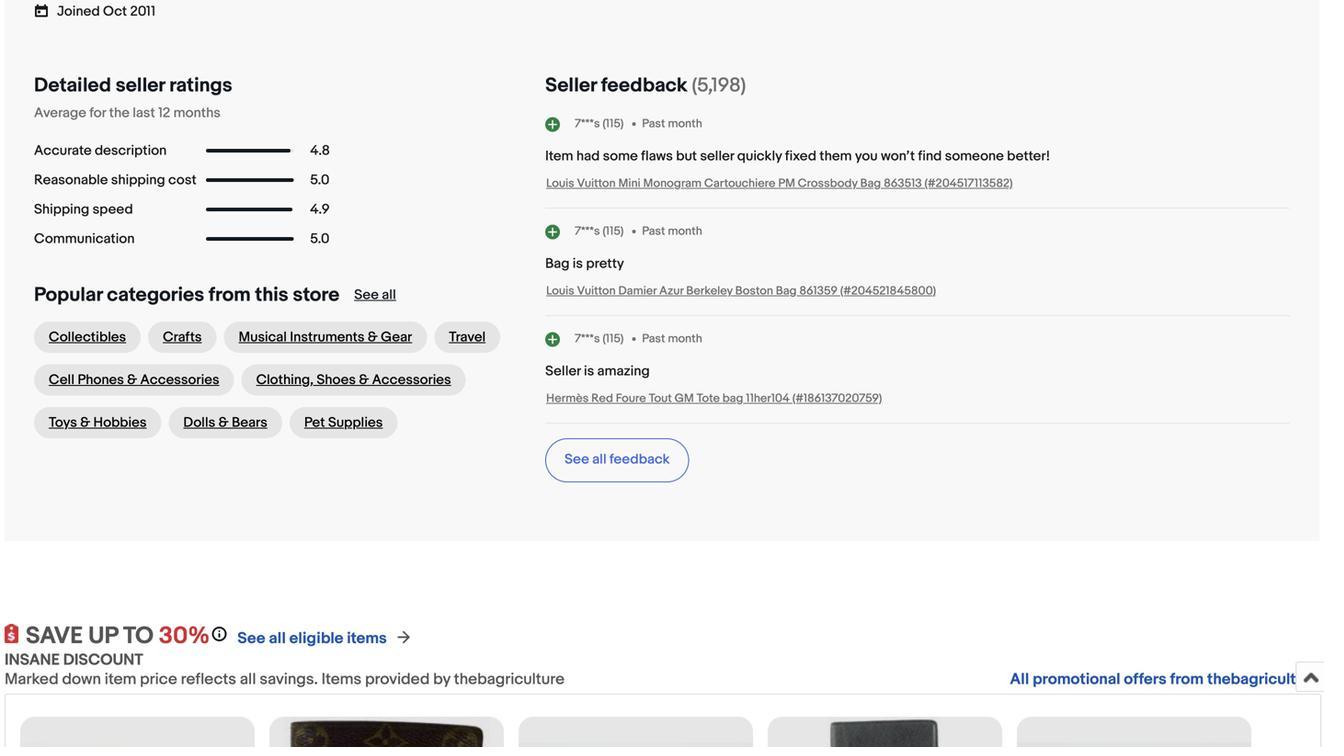 Task type: locate. For each thing, give the bounding box(es) containing it.
hobbies
[[93, 415, 147, 431]]

seller up hermès
[[545, 363, 581, 380]]

travel link
[[434, 322, 500, 353]]

7***s (115) up the had
[[575, 117, 624, 131]]

1 (115) from the top
[[603, 117, 624, 131]]

hermès
[[546, 392, 589, 406]]

bag
[[723, 392, 743, 406]]

& inside cell phones & accessories "link"
[[127, 372, 137, 388]]

2 past from the top
[[642, 225, 665, 239]]

2 vuitton from the top
[[577, 284, 616, 298]]

eligible
[[289, 629, 343, 649]]

4.8
[[310, 142, 330, 159]]

(115)
[[603, 117, 624, 131], [603, 225, 624, 239], [603, 332, 624, 346]]

1 vertical spatial 5.0
[[310, 231, 330, 247]]

dolls & bears
[[183, 415, 267, 431]]

(115) for amazing
[[603, 332, 624, 346]]

2 horizontal spatial see
[[565, 451, 589, 468]]

some
[[603, 148, 638, 165]]

shipping
[[111, 172, 165, 188]]

1 past month from the top
[[642, 117, 702, 131]]

marked
[[5, 670, 59, 690]]

shipping speed
[[34, 201, 133, 218]]

1 vertical spatial 7***s
[[575, 225, 600, 239]]

bag down you on the top right
[[860, 176, 881, 191]]

items
[[322, 670, 362, 690]]

1 louis from the top
[[546, 176, 574, 191]]

by
[[433, 670, 450, 690]]

seller feedback (5,198)
[[545, 73, 746, 97]]

categories
[[107, 283, 204, 307]]

from
[[209, 283, 251, 307], [1170, 670, 1204, 690]]

text__icon wrapper image
[[34, 2, 57, 18]]

5.0
[[310, 172, 330, 188], [310, 231, 330, 247]]

1 vertical spatial seller
[[545, 363, 581, 380]]

0 vertical spatial bag
[[860, 176, 881, 191]]

vuitton down the had
[[577, 176, 616, 191]]

0 vertical spatial see
[[354, 287, 379, 303]]

all
[[382, 287, 396, 303], [592, 451, 607, 468], [269, 629, 286, 649], [240, 670, 256, 690]]

1 horizontal spatial see
[[354, 287, 379, 303]]

pet supplies
[[304, 415, 383, 431]]

toys & hobbies
[[49, 415, 147, 431]]

1 vertical spatial month
[[668, 225, 702, 239]]

past for pretty
[[642, 225, 665, 239]]

2 vertical spatial 7***s
[[575, 332, 600, 346]]

louis down bag is pretty
[[546, 284, 574, 298]]

oct
[[103, 3, 127, 20]]

7***s (115)
[[575, 117, 624, 131], [575, 225, 624, 239], [575, 332, 624, 346]]

all up gear
[[382, 287, 396, 303]]

(#186137020759)
[[793, 392, 882, 406]]

accessories inside cell phones & accessories "link"
[[140, 372, 219, 388]]

feedback down foure
[[610, 451, 670, 468]]

see up insane discount marked down item price reflects all savings. items provided by thebagriculture
[[238, 629, 265, 649]]

& inside "dolls & bears" link
[[219, 415, 229, 431]]

see all
[[354, 287, 396, 303]]

all for see all eligible items
[[269, 629, 286, 649]]

all up insane discount marked down item price reflects all savings. items provided by thebagriculture
[[269, 629, 286, 649]]

11her104
[[746, 392, 790, 406]]

0 horizontal spatial see
[[238, 629, 265, 649]]

feedback up flaws
[[601, 73, 688, 97]]

month
[[668, 117, 702, 131], [668, 225, 702, 239], [668, 332, 702, 346]]

accessories
[[140, 372, 219, 388], [372, 372, 451, 388]]

3 7***s (115) from the top
[[575, 332, 624, 346]]

crafts link
[[148, 322, 217, 353]]

see for see all eligible items
[[238, 629, 265, 649]]

1 accessories from the left
[[140, 372, 219, 388]]

& right toys
[[80, 415, 90, 431]]

1 horizontal spatial bag
[[776, 284, 797, 298]]

better!
[[1007, 148, 1050, 165]]

musical instruments & gear
[[239, 329, 412, 346]]

crafts
[[163, 329, 202, 346]]

1 vertical spatial vuitton
[[577, 284, 616, 298]]

detailed seller ratings
[[34, 73, 232, 97]]

1 vuitton from the top
[[577, 176, 616, 191]]

accessories inside clothing, shoes & accessories link
[[372, 372, 451, 388]]

quickly
[[737, 148, 782, 165]]

1 vertical spatial is
[[584, 363, 594, 380]]

& right shoes
[[359, 372, 369, 388]]

is up red
[[584, 363, 594, 380]]

1 vertical spatial past month
[[642, 225, 702, 239]]

all right reflects
[[240, 670, 256, 690]]

shoes
[[317, 372, 356, 388]]

2 vertical spatial month
[[668, 332, 702, 346]]

boston
[[735, 284, 773, 298]]

0 vertical spatial 5.0
[[310, 172, 330, 188]]

7***s up bag is pretty
[[575, 225, 600, 239]]

seller up item
[[545, 73, 597, 97]]

0 vertical spatial month
[[668, 117, 702, 131]]

3 past from the top
[[642, 332, 665, 346]]

2 horizontal spatial bag
[[860, 176, 881, 191]]

monogram
[[643, 176, 702, 191]]

1 horizontal spatial thebagriculture
[[1207, 670, 1320, 690]]

& left gear
[[368, 329, 378, 346]]

0 vertical spatial feedback
[[601, 73, 688, 97]]

7***s up the had
[[575, 117, 600, 131]]

popular
[[34, 283, 103, 307]]

7***s for amazing
[[575, 332, 600, 346]]

1 seller from the top
[[545, 73, 597, 97]]

past up amazing at the left of page
[[642, 332, 665, 346]]

is
[[573, 256, 583, 272], [584, 363, 594, 380]]

seller
[[545, 73, 597, 97], [545, 363, 581, 380]]

1 vertical spatial from
[[1170, 670, 1204, 690]]

from right offers
[[1170, 670, 1204, 690]]

month down "azur"
[[668, 332, 702, 346]]

past month
[[642, 117, 702, 131], [642, 225, 702, 239], [642, 332, 702, 346]]

seller right but
[[700, 148, 734, 165]]

clothing,
[[256, 372, 314, 388]]

0 horizontal spatial accessories
[[140, 372, 219, 388]]

louis vuitton mini monogram cartouchiere pm crossbody bag 863513 (#204517113582) link
[[546, 176, 1013, 191]]

cell phones & accessories link
[[34, 365, 234, 396]]

2 accessories from the left
[[372, 372, 451, 388]]

1 thebagriculture from the left
[[454, 670, 565, 690]]

0 vertical spatial past month
[[642, 117, 702, 131]]

thebagriculture
[[454, 670, 565, 690], [1207, 670, 1320, 690]]

communication
[[34, 231, 135, 247]]

1 7***s (115) from the top
[[575, 117, 624, 131]]

7***s (115) up 'seller is amazing'
[[575, 332, 624, 346]]

all promotional offers from thebagriculture link
[[1010, 670, 1320, 690]]

joined
[[57, 3, 100, 20]]

3 (115) from the top
[[603, 332, 624, 346]]

& inside "musical instruments & gear" link
[[368, 329, 378, 346]]

5.0 up "4.9"
[[310, 172, 330, 188]]

0 vertical spatial past
[[642, 117, 665, 131]]

seller up last
[[116, 73, 165, 97]]

insane
[[5, 651, 60, 670]]

louis
[[546, 176, 574, 191], [546, 284, 574, 298]]

3 month from the top
[[668, 332, 702, 346]]

reasonable
[[34, 172, 108, 188]]

ratings
[[169, 73, 232, 97]]

past month down monogram
[[642, 225, 702, 239]]

shipping
[[34, 201, 89, 218]]

1 month from the top
[[668, 117, 702, 131]]

seller
[[116, 73, 165, 97], [700, 148, 734, 165]]

2 seller from the top
[[545, 363, 581, 380]]

accessories down crafts
[[140, 372, 219, 388]]

won't
[[881, 148, 915, 165]]

7***s for pretty
[[575, 225, 600, 239]]

collectibles link
[[34, 322, 141, 353]]

1 horizontal spatial from
[[1170, 670, 1204, 690]]

7***s (115) for amazing
[[575, 332, 624, 346]]

average
[[34, 105, 86, 121]]

2 louis from the top
[[546, 284, 574, 298]]

1 5.0 from the top
[[310, 172, 330, 188]]

5.0 for communication
[[310, 231, 330, 247]]

see for see all feedback
[[565, 451, 589, 468]]

1 vertical spatial past
[[642, 225, 665, 239]]

past up flaws
[[642, 117, 665, 131]]

1 vertical spatial 7***s (115)
[[575, 225, 624, 239]]

0 vertical spatial seller
[[116, 73, 165, 97]]

month up but
[[668, 117, 702, 131]]

1 vertical spatial see
[[565, 451, 589, 468]]

3 7***s from the top
[[575, 332, 600, 346]]

2 (115) from the top
[[603, 225, 624, 239]]

1 7***s from the top
[[575, 117, 600, 131]]

1 vertical spatial seller
[[700, 148, 734, 165]]

0 horizontal spatial from
[[209, 283, 251, 307]]

all inside see all feedback link
[[592, 451, 607, 468]]

someone
[[945, 148, 1004, 165]]

past month up but
[[642, 117, 702, 131]]

louis down item
[[546, 176, 574, 191]]

seller for seller feedback (5,198)
[[545, 73, 597, 97]]

2 7***s (115) from the top
[[575, 225, 624, 239]]

2 month from the top
[[668, 225, 702, 239]]

0 horizontal spatial seller
[[116, 73, 165, 97]]

2 7***s from the top
[[575, 225, 600, 239]]

0 vertical spatial is
[[573, 256, 583, 272]]

amazing
[[597, 363, 650, 380]]

bag right the boston at the right
[[776, 284, 797, 298]]

vuitton for some
[[577, 176, 616, 191]]

0 horizontal spatial thebagriculture
[[454, 670, 565, 690]]

1 vertical spatial louis
[[546, 284, 574, 298]]

2 5.0 from the top
[[310, 231, 330, 247]]

see all link
[[354, 287, 396, 303]]

5.0 down "4.9"
[[310, 231, 330, 247]]

1 vertical spatial (115)
[[603, 225, 624, 239]]

1 past from the top
[[642, 117, 665, 131]]

gear
[[381, 329, 412, 346]]

from left this
[[209, 283, 251, 307]]

all down red
[[592, 451, 607, 468]]

accessories down gear
[[372, 372, 451, 388]]

0 vertical spatial 7***s
[[575, 117, 600, 131]]

past month for some
[[642, 117, 702, 131]]

instruments
[[290, 329, 365, 346]]

past month for amazing
[[642, 332, 702, 346]]

item
[[105, 670, 136, 690]]

2 vertical spatial past month
[[642, 332, 702, 346]]

2 vertical spatial (115)
[[603, 332, 624, 346]]

is for seller
[[584, 363, 594, 380]]

7***s up 'seller is amazing'
[[575, 332, 600, 346]]

(115) up pretty
[[603, 225, 624, 239]]

all
[[1010, 670, 1029, 690]]

0 vertical spatial (115)
[[603, 117, 624, 131]]

2 vertical spatial past
[[642, 332, 665, 346]]

vuitton down pretty
[[577, 284, 616, 298]]

see right store
[[354, 287, 379, 303]]

3 past month from the top
[[642, 332, 702, 346]]

0 vertical spatial vuitton
[[577, 176, 616, 191]]

0 horizontal spatial bag
[[545, 256, 570, 272]]

& right dolls
[[219, 415, 229, 431]]

months
[[173, 105, 221, 121]]

& right 'phones'
[[127, 372, 137, 388]]

2 vertical spatial 7***s (115)
[[575, 332, 624, 346]]

see down hermès
[[565, 451, 589, 468]]

(115) up some
[[603, 117, 624, 131]]

1 horizontal spatial accessories
[[372, 372, 451, 388]]

discount
[[63, 651, 143, 670]]

& inside clothing, shoes & accessories link
[[359, 372, 369, 388]]

7***s (115) up pretty
[[575, 225, 624, 239]]

(115) up amazing at the left of page
[[603, 332, 624, 346]]

2 vertical spatial bag
[[776, 284, 797, 298]]

0 vertical spatial 7***s (115)
[[575, 117, 624, 131]]

fixed
[[785, 148, 817, 165]]

bag left pretty
[[545, 256, 570, 272]]

2 past month from the top
[[642, 225, 702, 239]]

0 vertical spatial louis
[[546, 176, 574, 191]]

past month for pretty
[[642, 225, 702, 239]]

foure
[[616, 392, 646, 406]]

see all feedback
[[565, 451, 670, 468]]

863513
[[884, 176, 922, 191]]

is left pretty
[[573, 256, 583, 272]]

see all eligible items
[[238, 629, 387, 649]]

pet
[[304, 415, 325, 431]]

vuitton for pretty
[[577, 284, 616, 298]]

0 vertical spatial seller
[[545, 73, 597, 97]]

month for pretty
[[668, 225, 702, 239]]

2 vertical spatial see
[[238, 629, 265, 649]]

past month down "azur"
[[642, 332, 702, 346]]

flaws
[[641, 148, 673, 165]]

past down monogram
[[642, 225, 665, 239]]

month down monogram
[[668, 225, 702, 239]]



Task type: describe. For each thing, give the bounding box(es) containing it.
hermès red foure tout gm tote bag 11her104 (#186137020759)
[[546, 392, 882, 406]]

all for see all feedback
[[592, 451, 607, 468]]

find
[[918, 148, 942, 165]]

is for bag
[[573, 256, 583, 272]]

save
[[26, 623, 83, 651]]

toys & hobbies link
[[34, 407, 161, 439]]

popular categories from this store
[[34, 283, 340, 307]]

4.9
[[310, 201, 330, 218]]

mini
[[618, 176, 641, 191]]

damier
[[618, 284, 657, 298]]

thebagriculture inside insane discount marked down item price reflects all savings. items provided by thebagriculture
[[454, 670, 565, 690]]

to
[[123, 623, 154, 651]]

items
[[347, 629, 387, 649]]

louis vuitton  damier azur berkeley boston bag 861359 (#204521845800)
[[546, 284, 936, 298]]

see all feedback link
[[545, 439, 689, 483]]

past for amazing
[[642, 332, 665, 346]]

joined oct 2011
[[57, 3, 155, 20]]

pet supplies link
[[290, 407, 398, 439]]

pm
[[778, 176, 795, 191]]

provided
[[365, 670, 430, 690]]

up
[[88, 623, 118, 651]]

accurate description
[[34, 142, 167, 159]]

last
[[133, 105, 155, 121]]

see for see all
[[354, 287, 379, 303]]

& inside toys & hobbies link
[[80, 415, 90, 431]]

dolls & bears link
[[169, 407, 282, 439]]

all for see all
[[382, 287, 396, 303]]

offers
[[1124, 670, 1167, 690]]

crossbody
[[798, 176, 858, 191]]

bears
[[232, 415, 267, 431]]

them
[[820, 148, 852, 165]]

you
[[855, 148, 878, 165]]

louis vuitton  damier azur berkeley boston bag 861359 (#204521845800) link
[[546, 284, 936, 298]]

see all eligible items link
[[238, 629, 387, 649]]

month for amazing
[[668, 332, 702, 346]]

12
[[158, 105, 170, 121]]

promotional
[[1033, 670, 1121, 690]]

item
[[545, 148, 573, 165]]

past for some
[[642, 117, 665, 131]]

save up to 30%
[[26, 623, 210, 651]]

pretty
[[586, 256, 624, 272]]

7***s (115) for some
[[575, 117, 624, 131]]

accessories for clothing, shoes & accessories
[[372, 372, 451, 388]]

insane discount marked down item price reflects all savings. items provided by thebagriculture
[[5, 651, 565, 690]]

1 vertical spatial feedback
[[610, 451, 670, 468]]

1 horizontal spatial seller
[[700, 148, 734, 165]]

7***s for some
[[575, 117, 600, 131]]

louis for bag
[[546, 284, 574, 298]]

for
[[89, 105, 106, 121]]

bag is pretty
[[545, 256, 624, 272]]

all inside insane discount marked down item price reflects all savings. items provided by thebagriculture
[[240, 670, 256, 690]]

reflects
[[181, 670, 236, 690]]

cartouchiere
[[704, 176, 776, 191]]

item had some flaws but seller quickly fixed them you won't find someone better!
[[545, 148, 1050, 165]]

seller for seller is amazing
[[545, 363, 581, 380]]

travel
[[449, 329, 486, 346]]

the
[[109, 105, 130, 121]]

description
[[95, 142, 167, 159]]

2 thebagriculture from the left
[[1207, 670, 1320, 690]]

clothing, shoes & accessories
[[256, 372, 451, 388]]

30%
[[159, 623, 210, 651]]

but
[[676, 148, 697, 165]]

this
[[255, 283, 288, 307]]

month for some
[[668, 117, 702, 131]]

& for shoes
[[359, 372, 369, 388]]

7***s (115) for pretty
[[575, 225, 624, 239]]

(5,198)
[[692, 73, 746, 97]]

0 vertical spatial from
[[209, 283, 251, 307]]

louis for item
[[546, 176, 574, 191]]

2011
[[130, 3, 155, 20]]

all promotional offers from thebagriculture
[[1010, 670, 1320, 690]]

(115) for pretty
[[603, 225, 624, 239]]

dolls
[[183, 415, 215, 431]]

gm
[[675, 392, 694, 406]]

phones
[[78, 372, 124, 388]]

cell
[[49, 372, 74, 388]]

had
[[577, 148, 600, 165]]

azur
[[659, 284, 684, 298]]

hermès red foure tout gm tote bag 11her104 (#186137020759) link
[[546, 392, 882, 406]]

& for phones
[[127, 372, 137, 388]]

5.0 for reasonable shipping cost
[[310, 172, 330, 188]]

1 vertical spatial bag
[[545, 256, 570, 272]]

reasonable shipping cost
[[34, 172, 197, 188]]

cost
[[168, 172, 197, 188]]

(#204517113582)
[[925, 176, 1013, 191]]

red
[[591, 392, 613, 406]]

price
[[140, 670, 177, 690]]

861359
[[800, 284, 838, 298]]

(115) for some
[[603, 117, 624, 131]]

down
[[62, 670, 101, 690]]

seller is amazing
[[545, 363, 650, 380]]

louis vuitton mini monogram cartouchiere pm crossbody bag 863513 (#204517113582)
[[546, 176, 1013, 191]]

accessories for cell phones & accessories
[[140, 372, 219, 388]]

average for the last 12 months
[[34, 105, 221, 121]]

tote
[[697, 392, 720, 406]]

speed
[[92, 201, 133, 218]]

(#204521845800)
[[840, 284, 936, 298]]

berkeley
[[686, 284, 733, 298]]

& for instruments
[[368, 329, 378, 346]]

collectibles
[[49, 329, 126, 346]]

toys
[[49, 415, 77, 431]]



Task type: vqa. For each thing, say whether or not it's contained in the screenshot.
Vera Bradley E-Book Cover in Twirly Birds Pink
no



